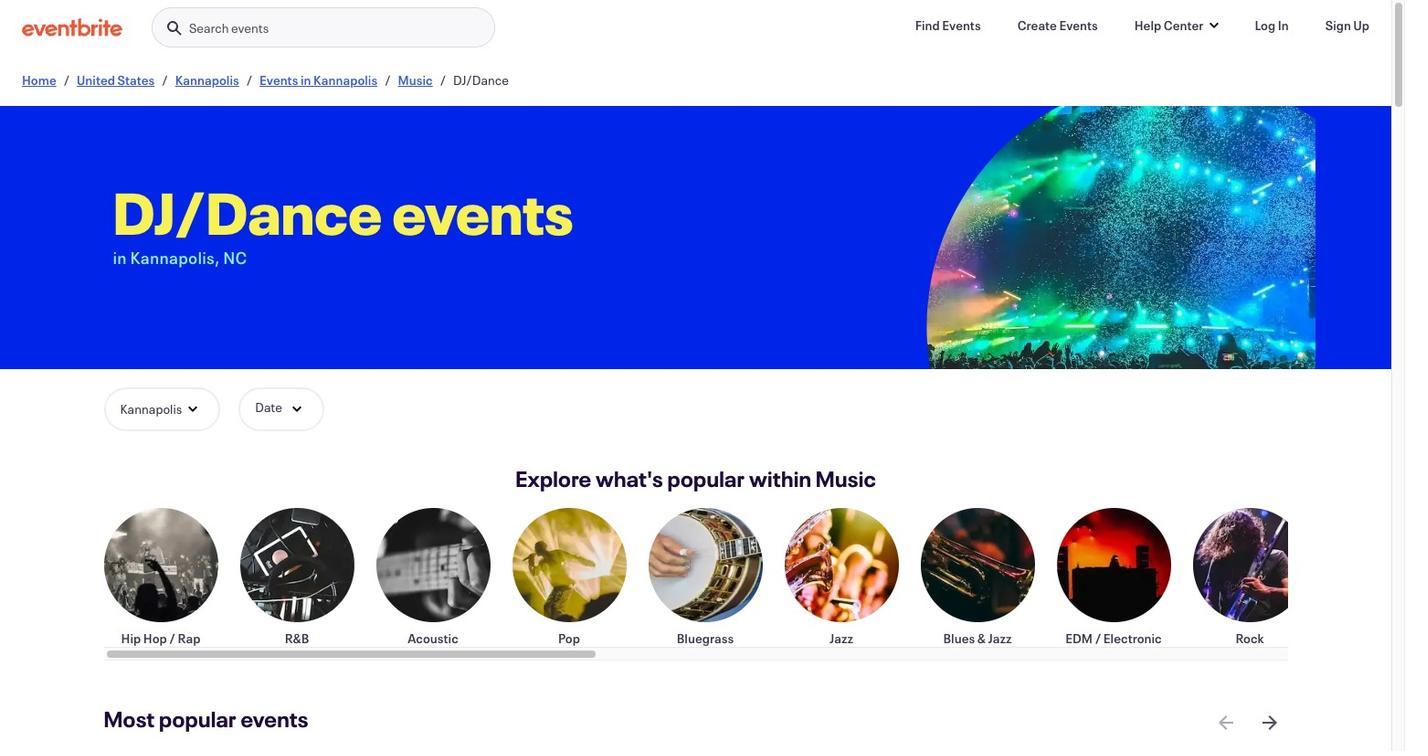 Task type: describe. For each thing, give the bounding box(es) containing it.
kannapolis,
[[130, 247, 220, 269]]

/ left music link
[[385, 71, 391, 89]]

kannapolis inside button
[[120, 400, 182, 418]]

united states link
[[77, 71, 155, 89]]

2 jazz from the left
[[988, 630, 1012, 647]]

hip
[[121, 630, 141, 647]]

[object object] image
[[921, 106, 1315, 422]]

0 vertical spatial dj/dance
[[453, 71, 509, 89]]

rock
[[1236, 630, 1264, 647]]

0 vertical spatial music
[[398, 71, 433, 89]]

events for find events
[[942, 16, 981, 34]]

center
[[1164, 16, 1204, 34]]

&
[[978, 630, 986, 647]]

date button
[[239, 387, 324, 431]]

edm
[[1066, 630, 1093, 647]]

1 horizontal spatial in
[[301, 71, 311, 89]]

create events link
[[1003, 7, 1113, 44]]

create events
[[1018, 16, 1098, 34]]

0 horizontal spatial events
[[260, 71, 298, 89]]

blues
[[943, 630, 975, 647]]

find events
[[915, 16, 981, 34]]

kannapolis link
[[175, 71, 239, 89]]

sign up
[[1326, 16, 1370, 34]]

dj/dance events in kannapolis, nc
[[113, 174, 574, 269]]

rap
[[178, 630, 200, 647]]

/ right home
[[64, 71, 70, 89]]

/ inside edm / electronic link
[[1095, 630, 1101, 647]]

explore what's popular within music
[[515, 464, 876, 493]]

united
[[77, 71, 115, 89]]

music link
[[398, 71, 433, 89]]

acoustic
[[408, 630, 458, 647]]

bluegrass link
[[648, 508, 763, 647]]

edm / electronic link
[[1057, 508, 1171, 647]]

log in
[[1255, 16, 1289, 34]]

what's
[[596, 464, 663, 493]]

/ right music link
[[440, 71, 446, 89]]

up
[[1354, 16, 1370, 34]]

/ inside hip hop / rap link
[[169, 630, 175, 647]]

most popular events
[[104, 704, 309, 734]]

create
[[1018, 16, 1057, 34]]

log in link
[[1240, 7, 1304, 44]]

events for search
[[231, 19, 269, 37]]

events for create events
[[1059, 16, 1098, 34]]

blues & jazz link
[[921, 508, 1035, 647]]

help
[[1135, 16, 1162, 34]]

1 jazz from the left
[[830, 630, 853, 647]]

find
[[915, 16, 940, 34]]

arrow right chunky_svg image
[[1259, 712, 1281, 734]]

electronic
[[1104, 630, 1162, 647]]

edm / electronic
[[1066, 630, 1162, 647]]

1 horizontal spatial music
[[816, 464, 876, 493]]

acoustic link
[[376, 508, 490, 647]]

date
[[255, 398, 282, 416]]

sign
[[1326, 16, 1351, 34]]



Task type: vqa. For each thing, say whether or not it's contained in the screenshot.
the bottommost "in"
yes



Task type: locate. For each thing, give the bounding box(es) containing it.
/ right kannapolis link
[[246, 71, 252, 89]]

search events button
[[152, 7, 495, 48]]

0 horizontal spatial dj/dance
[[113, 174, 382, 250]]

popular right most
[[159, 704, 237, 734]]

popular left within
[[668, 464, 745, 493]]

sign up link
[[1311, 7, 1384, 44]]

0 horizontal spatial in
[[113, 247, 127, 269]]

bluegrass
[[677, 630, 734, 647]]

events right find
[[942, 16, 981, 34]]

r&b link
[[240, 508, 354, 647]]

search
[[189, 19, 229, 37]]

jazz link
[[784, 508, 899, 647]]

events
[[942, 16, 981, 34], [1059, 16, 1098, 34], [260, 71, 298, 89]]

1 horizontal spatial events
[[942, 16, 981, 34]]

in down search events button at the top
[[301, 71, 311, 89]]

jazz
[[830, 630, 853, 647], [988, 630, 1012, 647]]

home link
[[22, 71, 56, 89]]

/ right states
[[162, 71, 168, 89]]

hip hop / rap
[[121, 630, 200, 647]]

help center
[[1135, 16, 1204, 34]]

0 vertical spatial in
[[301, 71, 311, 89]]

eventbrite image
[[22, 18, 122, 36]]

/ left rap
[[169, 630, 175, 647]]

states
[[117, 71, 155, 89]]

hop
[[143, 630, 167, 647]]

within
[[749, 464, 812, 493]]

search events
[[189, 19, 269, 37]]

1 vertical spatial dj/dance
[[113, 174, 382, 250]]

in
[[301, 71, 311, 89], [113, 247, 127, 269]]

events down search events button at the top
[[260, 71, 298, 89]]

home
[[22, 71, 56, 89]]

events for dj/dance
[[393, 174, 574, 250]]

events inside create events link
[[1059, 16, 1098, 34]]

0 vertical spatial popular
[[668, 464, 745, 493]]

blues & jazz
[[943, 630, 1012, 647]]

nc
[[223, 247, 247, 269]]

2 horizontal spatial events
[[1059, 16, 1098, 34]]

most
[[104, 704, 155, 734]]

rock link
[[1193, 508, 1307, 647]]

1 horizontal spatial jazz
[[988, 630, 1012, 647]]

events
[[231, 19, 269, 37], [393, 174, 574, 250], [241, 704, 309, 734]]

in left kannapolis, in the top left of the page
[[113, 247, 127, 269]]

in
[[1278, 16, 1289, 34]]

hip hop / rap link
[[104, 508, 218, 647]]

1 vertical spatial events
[[393, 174, 574, 250]]

music
[[398, 71, 433, 89], [816, 464, 876, 493]]

home / united states / kannapolis / events in kannapolis / music / dj/dance
[[22, 71, 509, 89]]

r&b
[[285, 630, 309, 647]]

events inside search events button
[[231, 19, 269, 37]]

0 horizontal spatial popular
[[159, 704, 237, 734]]

0 horizontal spatial jazz
[[830, 630, 853, 647]]

1 horizontal spatial popular
[[668, 464, 745, 493]]

kannapolis
[[175, 71, 239, 89], [313, 71, 378, 89], [120, 400, 182, 418]]

dj/dance
[[453, 71, 509, 89], [113, 174, 382, 250]]

arrow left chunky_svg image
[[1215, 712, 1237, 734]]

1 vertical spatial in
[[113, 247, 127, 269]]

log
[[1255, 16, 1276, 34]]

kannapolis button
[[104, 387, 220, 431]]

events right create
[[1059, 16, 1098, 34]]

pop
[[558, 630, 580, 647]]

/ right edm
[[1095, 630, 1101, 647]]

dj/dance inside dj/dance events in kannapolis, nc
[[113, 174, 382, 250]]

2 vertical spatial events
[[241, 704, 309, 734]]

events in kannapolis link
[[260, 71, 378, 89]]

1 vertical spatial popular
[[159, 704, 237, 734]]

find events link
[[901, 7, 996, 44]]

in inside dj/dance events in kannapolis, nc
[[113, 247, 127, 269]]

0 vertical spatial events
[[231, 19, 269, 37]]

1 vertical spatial music
[[816, 464, 876, 493]]

events inside dj/dance events in kannapolis, nc
[[393, 174, 574, 250]]

popular
[[668, 464, 745, 493], [159, 704, 237, 734]]

/
[[64, 71, 70, 89], [162, 71, 168, 89], [246, 71, 252, 89], [385, 71, 391, 89], [440, 71, 446, 89], [169, 630, 175, 647], [1095, 630, 1101, 647]]

events inside find events link
[[942, 16, 981, 34]]

explore
[[515, 464, 592, 493]]

1 horizontal spatial dj/dance
[[453, 71, 509, 89]]

0 horizontal spatial music
[[398, 71, 433, 89]]

pop link
[[512, 508, 626, 647]]



